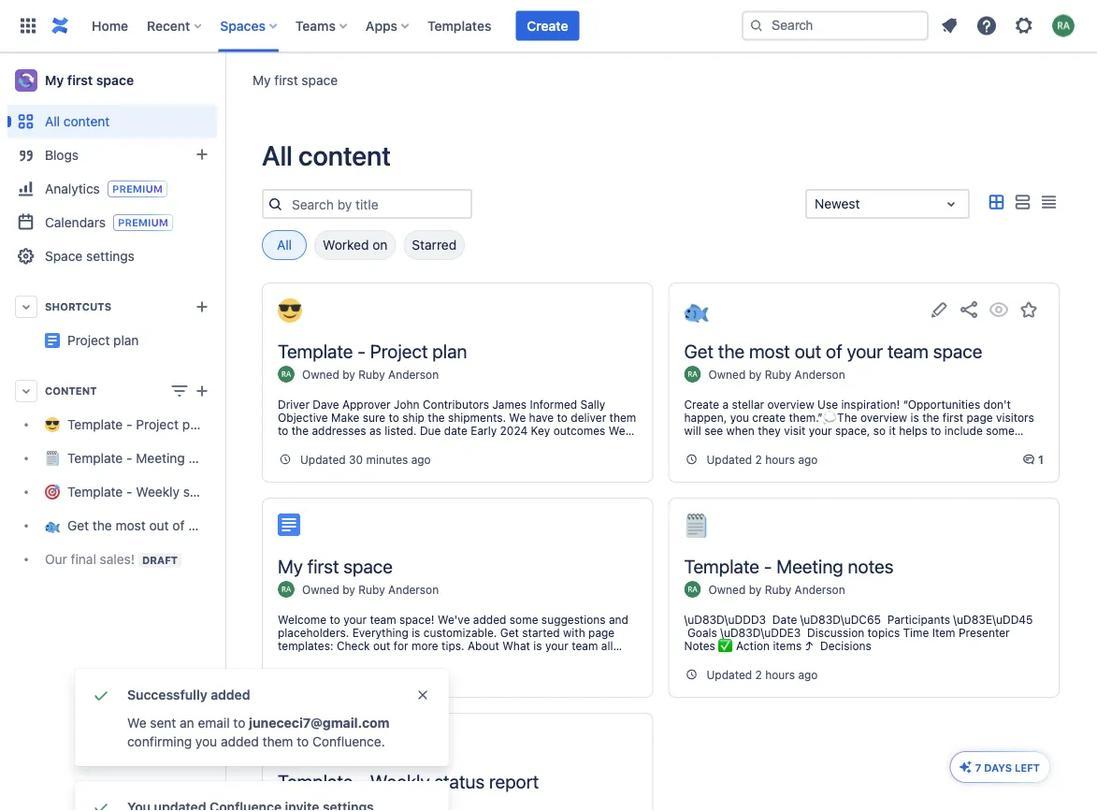 Task type: locate. For each thing, give the bounding box(es) containing it.
profile picture image left owned by
[[278, 796, 295, 811]]

status inside tree
[[183, 484, 220, 499]]

0 horizontal spatial content
[[63, 114, 110, 129]]

0 horizontal spatial all content
[[45, 114, 110, 129]]

1 vertical spatial premium image
[[113, 214, 173, 231]]

7 days left button
[[951, 752, 1050, 782]]

anderson for meeting
[[795, 583, 845, 596]]

0 vertical spatial team
[[888, 340, 929, 362]]

banner
[[0, 0, 1097, 52]]

item
[[932, 626, 956, 639]]

profile picture image right the create a page image
[[278, 366, 295, 383]]

profile picture image down :fish: image in the top right of the page
[[684, 366, 701, 383]]

by for space
[[343, 583, 355, 596]]

recent button
[[141, 11, 209, 41]]

our
[[45, 551, 67, 567]]

your inside tree
[[188, 518, 215, 533]]

0 horizontal spatial weekly
[[136, 484, 180, 499]]

anderson for most
[[795, 368, 845, 381]]

profile picture image for my first space
[[278, 581, 295, 598]]

-
[[358, 340, 366, 362], [126, 417, 132, 432], [126, 450, 132, 466], [126, 484, 132, 499], [764, 555, 772, 577], [358, 770, 366, 792]]

premium image inside analytics link
[[107, 181, 167, 197]]

updated left 30
[[300, 453, 346, 466]]

0 vertical spatial notes
[[189, 450, 222, 466]]

template - meeting notes link
[[7, 442, 222, 475]]

0 horizontal spatial most
[[116, 518, 146, 533]]

content
[[63, 114, 110, 129], [299, 139, 391, 171]]

all inside the all content link
[[45, 114, 60, 129]]

worked on
[[323, 237, 388, 253]]

of inside tree
[[172, 518, 185, 533]]

content up blogs
[[63, 114, 110, 129]]

owned by ruby anderson for meeting
[[709, 583, 845, 596]]

0 horizontal spatial team
[[218, 518, 249, 533]]

meeting up \ud83d\udc65
[[777, 555, 844, 577]]

watchicon image
[[988, 298, 1010, 321]]

ago for template - meeting notes
[[798, 668, 818, 681]]

0 vertical spatial report
[[224, 484, 261, 499]]

ruby anderson link for space
[[358, 583, 439, 596]]

add shortcut image
[[191, 296, 213, 318]]

ruby for project
[[358, 368, 385, 381]]

:sunglasses: image
[[278, 298, 302, 323], [278, 298, 302, 323]]

to down 'junececi7@gmail.com'
[[297, 734, 309, 749]]

anderson for project
[[388, 368, 439, 381]]

get the most out of your team space
[[684, 340, 983, 362], [67, 518, 288, 533]]

my inside space element
[[45, 72, 64, 88]]

1 horizontal spatial team
[[888, 340, 929, 362]]

template - weekly status report down confluence.
[[278, 770, 539, 792]]

topics
[[868, 626, 900, 639]]

all left worked
[[277, 237, 292, 253]]

edit image
[[928, 298, 950, 321]]

my first space
[[253, 72, 338, 87], [45, 72, 134, 88], [278, 555, 393, 577]]

draft
[[142, 554, 178, 566]]

0 vertical spatial status
[[183, 484, 220, 499]]

space
[[302, 72, 338, 87], [96, 72, 134, 88], [933, 340, 983, 362], [252, 518, 288, 533], [344, 555, 393, 577]]

1 horizontal spatial get the most out of your team space
[[684, 340, 983, 362]]

my first space link up the all content link at the left top of page
[[7, 62, 217, 99]]

notification icon image
[[938, 14, 961, 37]]

0 vertical spatial your
[[847, 340, 883, 362]]

0 horizontal spatial meeting
[[136, 450, 185, 466]]

my
[[253, 72, 271, 87], [45, 72, 64, 88], [278, 555, 303, 577]]

1 vertical spatial template - project plan
[[67, 417, 208, 432]]

1 vertical spatial all
[[262, 139, 293, 171]]

1 horizontal spatial your
[[847, 340, 883, 362]]

0 vertical spatial premium image
[[107, 181, 167, 197]]

:notepad_spiral: image
[[684, 514, 709, 538]]

space settings link
[[7, 239, 217, 273]]

most inside tree
[[116, 518, 146, 533]]

0 horizontal spatial get
[[67, 518, 89, 533]]

shortcuts button
[[7, 290, 217, 324]]

ruby
[[358, 368, 385, 381], [765, 368, 792, 381], [358, 583, 385, 596], [765, 583, 792, 596]]

status
[[183, 484, 220, 499], [434, 770, 485, 792]]

list image
[[1011, 191, 1034, 214]]

1 vertical spatial added
[[221, 734, 259, 749]]

1 horizontal spatial report
[[489, 770, 539, 792]]

2 success image from the top
[[90, 796, 112, 811]]

space inside get the most out of your team space link
[[252, 518, 288, 533]]

we
[[127, 715, 146, 731]]

email
[[198, 715, 230, 731]]

my first space down page icon at the left of the page
[[278, 555, 393, 577]]

first inside space element
[[67, 72, 93, 88]]

get up final
[[67, 518, 89, 533]]

on
[[373, 237, 388, 253]]

0 horizontal spatial template - meeting notes
[[67, 450, 222, 466]]

banner containing home
[[0, 0, 1097, 52]]

open image
[[940, 193, 963, 215]]

0 horizontal spatial the
[[92, 518, 112, 533]]

profile picture image
[[278, 366, 295, 383], [684, 366, 701, 383], [278, 581, 295, 598], [684, 581, 701, 598], [278, 796, 295, 811]]

1 horizontal spatial content
[[299, 139, 391, 171]]

starred button
[[404, 230, 465, 260]]

out
[[795, 340, 822, 362], [149, 518, 169, 533]]

template - weekly status report up get the most out of your team space link
[[67, 484, 261, 499]]

notes inside tree
[[189, 450, 222, 466]]

create
[[527, 18, 568, 33]]

1
[[1038, 453, 1044, 466]]

all up blogs
[[45, 114, 60, 129]]

collapse sidebar image
[[204, 62, 245, 99]]

1 vertical spatial of
[[172, 518, 185, 533]]

updated for my first space
[[300, 668, 346, 681]]

1 horizontal spatial meeting
[[777, 555, 844, 577]]

notes
[[189, 450, 222, 466], [848, 555, 894, 577]]

0 vertical spatial weekly
[[136, 484, 180, 499]]

all content up blogs
[[45, 114, 110, 129]]

0 horizontal spatial my
[[45, 72, 64, 88]]

\ud83e\udd45
[[954, 613, 1033, 626]]

ruby anderson link
[[358, 368, 439, 381], [765, 368, 845, 381], [358, 583, 439, 596], [765, 583, 845, 596]]

project plan
[[217, 325, 289, 341], [67, 333, 139, 348]]

0 vertical spatial meeting
[[136, 450, 185, 466]]

confluence image
[[49, 14, 71, 37]]

anderson
[[388, 368, 439, 381], [795, 368, 845, 381], [388, 583, 439, 596], [795, 583, 845, 596]]

1 vertical spatial notes
[[848, 555, 894, 577]]

create link
[[516, 11, 580, 41]]

analytics
[[45, 181, 100, 196]]

all right create a blog image
[[262, 139, 293, 171]]

1 vertical spatial out
[[149, 518, 169, 533]]

1 horizontal spatial most
[[749, 340, 790, 362]]

template
[[278, 340, 353, 362], [67, 417, 123, 432], [67, 450, 123, 466], [67, 484, 123, 499], [684, 555, 760, 577], [278, 770, 353, 792]]

content inside space element
[[63, 114, 110, 129]]

team left page icon at the left of the page
[[218, 518, 249, 533]]

ruby anderson link for project
[[358, 368, 439, 381]]

owned by ruby anderson for most
[[709, 368, 845, 381]]

0 vertical spatial all content
[[45, 114, 110, 129]]

ago for my first space
[[392, 668, 412, 681]]

0 vertical spatial get
[[684, 340, 714, 362]]

0 horizontal spatial your
[[188, 518, 215, 533]]

1 horizontal spatial template - meeting notes
[[684, 555, 894, 577]]

the
[[718, 340, 745, 362], [92, 518, 112, 533]]

1 vertical spatial report
[[489, 770, 539, 792]]

premium image down analytics link
[[113, 214, 173, 231]]

appswitcher icon image
[[17, 14, 39, 37]]

my first space link
[[7, 62, 217, 99], [253, 71, 338, 89]]

owned for space
[[302, 583, 339, 596]]

ruby for meeting
[[765, 583, 792, 596]]

0 vertical spatial content
[[63, 114, 110, 129]]

0 horizontal spatial report
[[224, 484, 261, 499]]

updated 30 minutes ago
[[300, 453, 431, 466]]

0 vertical spatial template - meeting notes
[[67, 450, 222, 466]]

search image
[[749, 18, 764, 33]]

my first space up the all content link at the left top of page
[[45, 72, 134, 88]]

0 vertical spatial of
[[826, 340, 843, 362]]

get down :fish: image in the top right of the page
[[684, 340, 714, 362]]

content button
[[7, 374, 217, 408]]

most
[[749, 340, 790, 362], [116, 518, 146, 533]]

template - project plan image
[[45, 333, 60, 348]]

1 horizontal spatial the
[[718, 340, 745, 362]]

notes down the create a page image
[[189, 450, 222, 466]]

by
[[343, 368, 355, 381], [749, 368, 762, 381], [343, 583, 355, 596], [749, 583, 762, 596], [343, 798, 355, 811]]

anderson for space
[[388, 583, 439, 596]]

your profile and preferences image
[[1052, 14, 1075, 37]]

plan
[[263, 325, 289, 341], [113, 333, 139, 348], [432, 340, 467, 362], [182, 417, 208, 432]]

all content up search by title field
[[262, 139, 391, 171]]

0 vertical spatial success image
[[90, 684, 112, 706]]

0 horizontal spatial template - project plan
[[67, 417, 208, 432]]

premium image
[[107, 181, 167, 197], [113, 214, 173, 231]]

0 vertical spatial template - weekly status report
[[67, 484, 261, 499]]

profile picture image for get the most out of your team space
[[684, 366, 701, 383]]

2
[[755, 453, 762, 466], [349, 668, 356, 681], [755, 668, 762, 681]]

0 horizontal spatial get the most out of your team space
[[67, 518, 288, 533]]

1 horizontal spatial my
[[253, 72, 271, 87]]

my down page icon at the left of the page
[[278, 555, 303, 577]]

global element
[[11, 0, 738, 52]]

cards image
[[985, 191, 1007, 214]]

1 vertical spatial status
[[434, 770, 485, 792]]

2 vertical spatial all
[[277, 237, 292, 253]]

1 vertical spatial template - weekly status report
[[278, 770, 539, 792]]

updated for template - meeting notes
[[707, 668, 752, 681]]

by for meeting
[[749, 583, 762, 596]]

first
[[274, 72, 298, 87], [67, 72, 93, 88], [308, 555, 339, 577]]

team down the edit "icon"
[[888, 340, 929, 362]]

ruby for space
[[358, 583, 385, 596]]

weekly
[[136, 484, 180, 499], [370, 770, 430, 792]]

team inside space element
[[218, 518, 249, 533]]

profile picture image up 'goals'
[[684, 581, 701, 598]]

0 horizontal spatial status
[[183, 484, 220, 499]]

hours for template - meeting notes
[[765, 668, 795, 681]]

0 horizontal spatial template - weekly status report
[[67, 484, 261, 499]]

my down confluence icon
[[45, 72, 64, 88]]

successfully added
[[127, 687, 250, 703]]

meeting inside template - meeting notes link
[[136, 450, 185, 466]]

1 horizontal spatial to
[[297, 734, 309, 749]]

updated 2 hours ago for template - meeting notes
[[707, 668, 818, 681]]

spaces button
[[215, 11, 284, 41]]

project plan link
[[7, 324, 289, 357], [67, 333, 139, 348]]

1 horizontal spatial project plan
[[217, 325, 289, 341]]

your
[[847, 340, 883, 362], [188, 518, 215, 533]]

to right email
[[233, 715, 245, 731]]

ago
[[411, 453, 431, 466], [798, 453, 818, 466], [392, 668, 412, 681], [798, 668, 818, 681]]

0 horizontal spatial notes
[[189, 450, 222, 466]]

my first space inside space element
[[45, 72, 134, 88]]

get
[[684, 340, 714, 362], [67, 518, 89, 533]]

added up email
[[211, 687, 250, 703]]

my first space link down teams
[[253, 71, 338, 89]]

the inside tree
[[92, 518, 112, 533]]

project inside tree
[[136, 417, 179, 432]]

0 vertical spatial template - project plan
[[278, 340, 467, 362]]

confluence.
[[312, 734, 385, 749]]

template - meeting notes up the template - weekly status report link
[[67, 450, 222, 466]]

tree
[[7, 408, 288, 576]]

0 vertical spatial all
[[45, 114, 60, 129]]

project plan for project plan link above change view image
[[217, 325, 289, 341]]

share image
[[958, 298, 980, 321]]

1 vertical spatial get
[[67, 518, 89, 533]]

weekly down confluence.
[[370, 770, 430, 792]]

1 horizontal spatial all content
[[262, 139, 391, 171]]

space settings
[[45, 248, 135, 264]]

plan inside tree
[[182, 417, 208, 432]]

:dart: image
[[278, 729, 302, 753], [278, 729, 302, 753]]

template - meeting notes inside tree
[[67, 450, 222, 466]]

1 horizontal spatial notes
[[848, 555, 894, 577]]

owned
[[302, 368, 339, 381], [709, 368, 746, 381], [302, 583, 339, 596], [709, 583, 746, 596], [302, 798, 339, 811]]

report
[[224, 484, 261, 499], [489, 770, 539, 792]]

premium image up the 'calendars' link
[[107, 181, 167, 197]]

goals
[[687, 626, 717, 639]]

profile picture image for template - project plan
[[278, 366, 295, 383]]

Search by title field
[[286, 191, 471, 217]]

template - project plan
[[278, 340, 467, 362], [67, 417, 208, 432]]

tree inside space element
[[7, 408, 288, 576]]

1 horizontal spatial get
[[684, 340, 714, 362]]

1 vertical spatial get the most out of your team space
[[67, 518, 288, 533]]

settings icon image
[[1013, 14, 1036, 37]]

1 vertical spatial success image
[[90, 796, 112, 811]]

project
[[217, 325, 260, 341], [67, 333, 110, 348], [370, 340, 428, 362], [136, 417, 179, 432]]

content up search by title field
[[299, 139, 391, 171]]

tree containing template - project plan
[[7, 408, 288, 576]]

all content
[[45, 114, 110, 129], [262, 139, 391, 171]]

1 success image from the top
[[90, 684, 112, 706]]

updated down ✅
[[707, 668, 752, 681]]

project plan down the shortcuts dropdown button
[[67, 333, 139, 348]]

profile picture image down page icon at the left of the page
[[278, 581, 295, 598]]

updated
[[300, 453, 346, 466], [707, 453, 752, 466], [300, 668, 346, 681], [707, 668, 752, 681]]

meeting
[[136, 450, 185, 466], [777, 555, 844, 577]]

0 vertical spatial to
[[233, 715, 245, 731]]

meeting up the template - weekly status report link
[[136, 450, 185, 466]]

1 vertical spatial meeting
[[777, 555, 844, 577]]

home link
[[86, 11, 134, 41]]

0 vertical spatial out
[[795, 340, 822, 362]]

1 vertical spatial weekly
[[370, 770, 430, 792]]

success image
[[90, 684, 112, 706], [90, 796, 112, 811]]

updated up 'junececi7@gmail.com'
[[300, 668, 346, 681]]

None text field
[[815, 195, 818, 213]]

template - meeting notes up \ud83d\udde3
[[684, 555, 894, 577]]

1 vertical spatial team
[[218, 518, 249, 533]]

premium image inside the 'calendars' link
[[113, 214, 173, 231]]

weekly up get the most out of your team space link
[[136, 484, 180, 499]]

1 horizontal spatial first
[[274, 72, 298, 87]]

spaces
[[220, 18, 266, 33]]

:notepad_spiral: image
[[684, 514, 709, 538]]

added
[[211, 687, 250, 703], [221, 734, 259, 749]]

\ud83d\udc65
[[800, 613, 881, 626]]

0 horizontal spatial of
[[172, 518, 185, 533]]

0 horizontal spatial out
[[149, 518, 169, 533]]

1 vertical spatial your
[[188, 518, 215, 533]]

added down email
[[221, 734, 259, 749]]

0 vertical spatial added
[[211, 687, 250, 703]]

create a page image
[[191, 380, 213, 402]]

1 horizontal spatial status
[[434, 770, 485, 792]]

notes up \ud83d\udc65
[[848, 555, 894, 577]]

0 horizontal spatial project plan
[[67, 333, 139, 348]]

templates link
[[422, 11, 497, 41]]

get the most out of your team space link
[[7, 509, 288, 543]]

0 vertical spatial get the most out of your team space
[[684, 340, 983, 362]]

1 vertical spatial the
[[92, 518, 112, 533]]

2 horizontal spatial first
[[308, 555, 339, 577]]

my right the collapse sidebar 'image'
[[253, 72, 271, 87]]

1 vertical spatial most
[[116, 518, 146, 533]]

project plan down all button
[[217, 325, 289, 341]]

owned for most
[[709, 368, 746, 381]]

1 vertical spatial all content
[[262, 139, 391, 171]]

0 horizontal spatial first
[[67, 72, 93, 88]]

⤴
[[805, 639, 814, 652]]



Task type: vqa. For each thing, say whether or not it's contained in the screenshot.
'Page' image
yes



Task type: describe. For each thing, give the bounding box(es) containing it.
:fish: image
[[684, 298, 709, 323]]

1 vertical spatial template - meeting notes
[[684, 555, 894, 577]]

my first space down teams
[[253, 72, 338, 87]]

owned for meeting
[[709, 583, 746, 596]]

added inside 'we sent an email to junececi7@gmail.com confirming you added them to confluence.'
[[221, 734, 259, 749]]

items
[[773, 639, 802, 652]]

template - weekly status report inside tree
[[67, 484, 261, 499]]

0 horizontal spatial to
[[233, 715, 245, 731]]

project plan for project plan link under the shortcuts dropdown button
[[67, 333, 139, 348]]

days
[[984, 761, 1012, 774]]

an
[[180, 715, 194, 731]]

minutes
[[366, 453, 408, 466]]

2 horizontal spatial my
[[278, 555, 303, 577]]

owned by
[[302, 798, 358, 811]]

all button
[[262, 230, 307, 260]]

page image
[[278, 514, 300, 536]]

help icon image
[[976, 14, 998, 37]]

1 horizontal spatial of
[[826, 340, 843, 362]]

teams
[[295, 18, 336, 33]]

template - project plan link
[[7, 408, 217, 442]]

starred
[[412, 237, 457, 253]]

1 horizontal spatial out
[[795, 340, 822, 362]]

space element
[[0, 52, 289, 811]]

ruby anderson link for meeting
[[765, 583, 845, 596]]

recent
[[147, 18, 190, 33]]

owned for project
[[302, 368, 339, 381]]

sent
[[150, 715, 176, 731]]

0 vertical spatial most
[[749, 340, 790, 362]]

blogs link
[[7, 138, 217, 172]]

teams button
[[290, 11, 354, 41]]

hours for my first space
[[359, 668, 389, 681]]

report inside tree
[[224, 484, 261, 499]]

sales!
[[100, 551, 135, 567]]

1 vertical spatial to
[[297, 734, 309, 749]]

premium image for calendars
[[113, 214, 173, 231]]

worked on button
[[314, 230, 396, 260]]

successfully
[[127, 687, 207, 703]]

time
[[903, 626, 929, 639]]

:fish: image
[[684, 298, 709, 323]]

by for project
[[343, 368, 355, 381]]

dismiss image
[[415, 688, 430, 703]]

Search field
[[742, 11, 929, 41]]

30
[[349, 453, 363, 466]]

notes
[[684, 639, 716, 652]]

\ud83d\udde3
[[721, 626, 801, 639]]

calendars link
[[7, 206, 217, 239]]

ruby for most
[[765, 368, 792, 381]]

ruby anderson link for most
[[765, 368, 845, 381]]

get inside tree
[[67, 518, 89, 533]]

apps button
[[360, 11, 416, 41]]

0 horizontal spatial my first space link
[[7, 62, 217, 99]]

space
[[45, 248, 83, 264]]

we sent an email to junececi7@gmail.com confirming you added them to confluence.
[[127, 715, 390, 749]]

by for most
[[749, 368, 762, 381]]

all inside all button
[[277, 237, 292, 253]]

change view image
[[168, 380, 191, 402]]

profile picture image for template - weekly status report
[[278, 796, 295, 811]]

confluence image
[[49, 14, 71, 37]]

our final sales! draft
[[45, 551, 178, 567]]

calendars
[[45, 214, 106, 230]]

settings
[[86, 248, 135, 264]]

apps
[[366, 18, 398, 33]]

analytics link
[[7, 172, 217, 206]]

templates
[[428, 18, 491, 33]]

2 for my first space
[[349, 668, 356, 681]]

1 horizontal spatial template - project plan
[[278, 340, 467, 362]]

7 days left
[[975, 761, 1040, 774]]

you
[[195, 734, 217, 749]]

updated up :notepad_spiral: image
[[707, 453, 752, 466]]

newest
[[815, 196, 860, 211]]

premium icon image
[[959, 760, 974, 775]]

comments image
[[1022, 452, 1037, 467]]

shortcuts
[[45, 301, 111, 313]]

updated 2 hours ago for my first space
[[300, 668, 412, 681]]

✅
[[719, 639, 730, 652]]

content
[[45, 385, 97, 397]]

profile picture image for template - meeting notes
[[684, 581, 701, 598]]

1 vertical spatial content
[[299, 139, 391, 171]]

owned by ruby anderson for space
[[302, 583, 439, 596]]

out inside tree
[[149, 518, 169, 533]]

confirming
[[127, 734, 192, 749]]

get the most out of your team space inside tree
[[67, 518, 288, 533]]

0 vertical spatial the
[[718, 340, 745, 362]]

weekly inside tree
[[136, 484, 180, 499]]

project plan link up change view image
[[7, 324, 289, 357]]

\ud83d\uddd3
[[684, 613, 766, 626]]

owned by ruby anderson for project
[[302, 368, 439, 381]]

create a blog image
[[191, 143, 213, 166]]

home
[[92, 18, 128, 33]]

1 horizontal spatial weekly
[[370, 770, 430, 792]]

2 for template - meeting notes
[[755, 668, 762, 681]]

template - weekly status report link
[[7, 475, 261, 509]]

blogs
[[45, 147, 79, 163]]

star image
[[1018, 298, 1040, 321]]

compact list image
[[1037, 191, 1060, 214]]

left
[[1015, 761, 1040, 774]]

junececi7@gmail.com
[[249, 715, 390, 731]]

1 horizontal spatial my first space link
[[253, 71, 338, 89]]

7
[[975, 761, 982, 774]]

worked
[[323, 237, 369, 253]]

1 horizontal spatial template - weekly status report
[[278, 770, 539, 792]]

final
[[71, 551, 96, 567]]

project plan link down the shortcuts dropdown button
[[67, 333, 139, 348]]

premium image for analytics
[[107, 181, 167, 197]]

ago for template - project plan
[[411, 453, 431, 466]]

all content link
[[7, 105, 217, 138]]

\ud83d\uddd3  date \ud83d\udc65  participants \ud83e\udd45 goals \ud83d\udde3  discussion topics time item presenter notes     ✅  action items ⤴  decisions
[[684, 613, 1033, 652]]

template - project plan inside template - project plan link
[[67, 417, 208, 432]]

all content inside space element
[[45, 114, 110, 129]]

updated for template - project plan
[[300, 453, 346, 466]]

presenter
[[959, 626, 1010, 639]]

them
[[262, 734, 293, 749]]



